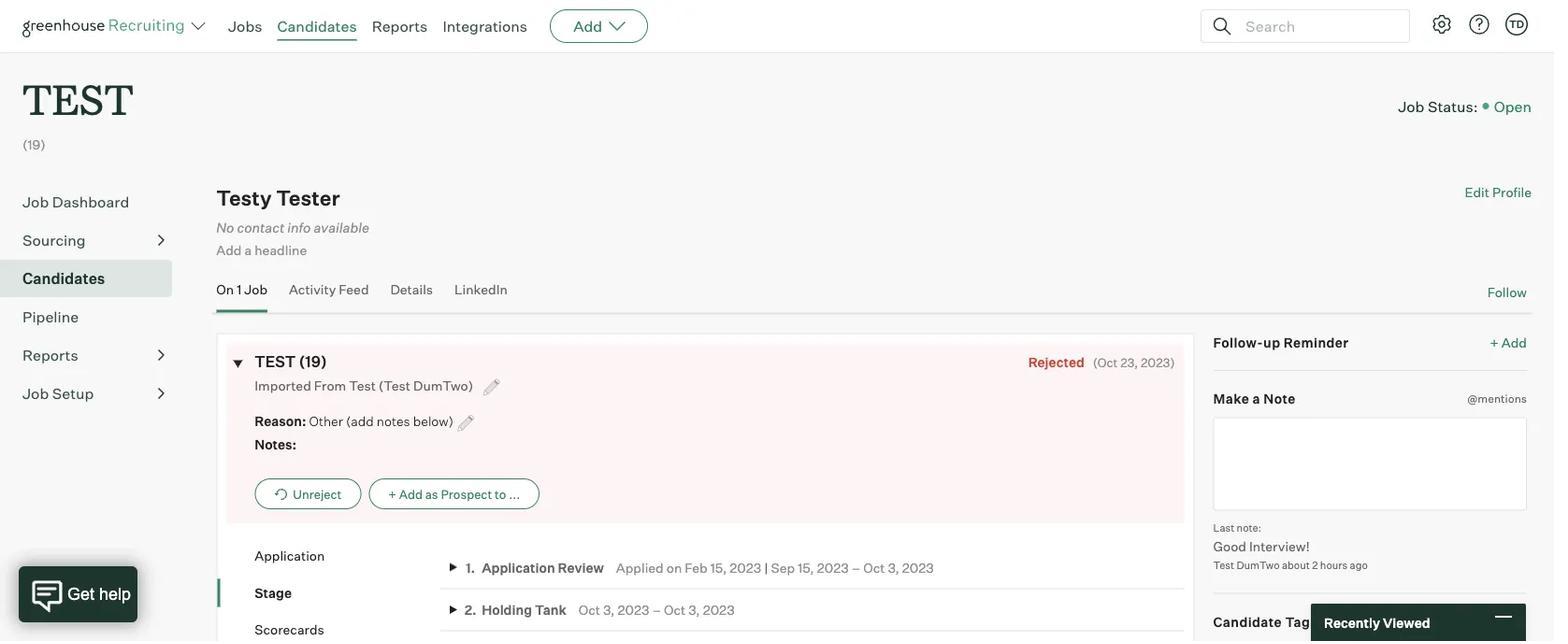 Task type: locate. For each thing, give the bounding box(es) containing it.
candidates link right jobs link
[[277, 17, 357, 36]]

add inside add popup button
[[573, 17, 603, 36]]

oct right tank
[[579, 602, 600, 618]]

job for job dashboard
[[22, 193, 49, 212]]

other
[[309, 413, 343, 430]]

integrations link
[[443, 17, 528, 36]]

– down applied
[[652, 602, 661, 618]]

follow link
[[1488, 283, 1527, 301]]

scorecards
[[255, 622, 324, 638]]

a left note at the right of the page
[[1253, 391, 1261, 407]]

0 horizontal spatial test
[[22, 71, 134, 126]]

0 vertical spatial candidates
[[277, 17, 357, 36]]

1 horizontal spatial 15,
[[798, 560, 814, 576]]

(test
[[379, 377, 411, 394]]

job setup
[[22, 385, 94, 403]]

test left (test
[[349, 377, 376, 394]]

pipeline
[[22, 308, 79, 327]]

1 vertical spatial reports link
[[22, 344, 165, 367]]

0 vertical spatial test
[[349, 377, 376, 394]]

pipeline link
[[22, 306, 165, 328]]

1 horizontal spatial reports
[[372, 17, 428, 36]]

activity feed link
[[289, 281, 369, 309]]

1 horizontal spatial (19)
[[299, 352, 327, 371]]

testy
[[216, 185, 272, 211]]

1 horizontal spatial reports link
[[372, 17, 428, 36]]

0 horizontal spatial test
[[349, 377, 376, 394]]

+ inside button
[[388, 487, 396, 502]]

rejected (oct 23, 2023)
[[1029, 354, 1175, 370]]

configure image
[[1431, 13, 1454, 36]]

1 horizontal spatial –
[[852, 560, 861, 576]]

holding
[[482, 602, 532, 618]]

+ left as
[[388, 487, 396, 502]]

viewed
[[1383, 615, 1431, 631]]

15,
[[711, 560, 727, 576], [798, 560, 814, 576]]

feed
[[339, 281, 369, 298]]

test for test (19)
[[255, 352, 296, 371]]

0 horizontal spatial (19)
[[22, 137, 46, 153]]

2 vertical spatial +
[[1487, 614, 1495, 630]]

None text field
[[1214, 417, 1527, 511]]

reports down pipeline
[[22, 346, 78, 365]]

tester
[[276, 185, 340, 211]]

1 horizontal spatial test
[[1214, 559, 1235, 572]]

note:
[[1237, 522, 1262, 534]]

1 horizontal spatial application
[[482, 560, 555, 576]]

from
[[314, 377, 346, 394]]

jobs
[[228, 17, 262, 36]]

application up stage
[[255, 548, 325, 564]]

testy tester no contact info available add a headline
[[216, 185, 369, 259]]

job status:
[[1399, 97, 1478, 115]]

job left status:
[[1399, 97, 1425, 115]]

test up "imported"
[[255, 352, 296, 371]]

1 vertical spatial +
[[388, 487, 396, 502]]

1 vertical spatial –
[[652, 602, 661, 618]]

candidates right jobs link
[[277, 17, 357, 36]]

0 horizontal spatial a
[[245, 242, 252, 259]]

greenhouse recruiting image
[[22, 15, 191, 37]]

reports
[[372, 17, 428, 36], [22, 346, 78, 365]]

up
[[1264, 334, 1281, 351]]

job setup link
[[22, 383, 165, 405]]

note
[[1264, 391, 1296, 407]]

add inside + add as prospect to ... button
[[399, 487, 423, 502]]

0 vertical spatial reports link
[[372, 17, 428, 36]]

job inside job setup link
[[22, 385, 49, 403]]

1 vertical spatial candidates link
[[22, 268, 165, 290]]

3,
[[888, 560, 900, 576], [603, 602, 615, 618], [689, 602, 700, 618]]

job inside on 1 job link
[[244, 281, 268, 298]]

0 vertical spatial edit
[[1465, 184, 1490, 201]]

1 horizontal spatial candidates
[[277, 17, 357, 36]]

0 horizontal spatial reports
[[22, 346, 78, 365]]

0 vertical spatial candidates link
[[277, 17, 357, 36]]

+ edit
[[1487, 614, 1523, 630]]

0 vertical spatial a
[[245, 242, 252, 259]]

candidates link up pipeline link
[[22, 268, 165, 290]]

1 vertical spatial test
[[255, 352, 296, 371]]

details link
[[390, 281, 433, 309]]

0 horizontal spatial candidates
[[22, 270, 105, 288]]

dumtwo
[[1237, 559, 1280, 572]]

on 1 job
[[216, 281, 268, 298]]

stage link
[[255, 584, 441, 602]]

(19) down test link
[[22, 137, 46, 153]]

0 vertical spatial test
[[22, 71, 134, 126]]

application
[[255, 548, 325, 564], [482, 560, 555, 576]]

sourcing
[[22, 231, 86, 250]]

notes:
[[255, 437, 297, 453]]

make a note
[[1214, 391, 1296, 407]]

1 horizontal spatial 3,
[[689, 602, 700, 618]]

a down the contact
[[245, 242, 252, 259]]

edit
[[1465, 184, 1490, 201], [1498, 614, 1523, 630]]

test inside last note: good interview! test dumtwo               about 2 hours               ago
[[1214, 559, 1235, 572]]

job up sourcing
[[22, 193, 49, 212]]

recently
[[1324, 615, 1381, 631]]

reports left integrations "link"
[[372, 17, 428, 36]]

+ add link
[[1491, 333, 1527, 352]]

reports link down pipeline link
[[22, 344, 165, 367]]

reports link
[[372, 17, 428, 36], [22, 344, 165, 367]]

test
[[349, 377, 376, 394], [1214, 559, 1235, 572]]

15, right sep
[[798, 560, 814, 576]]

23,
[[1121, 355, 1138, 370]]

test
[[22, 71, 134, 126], [255, 352, 296, 371]]

candidates down sourcing
[[22, 270, 105, 288]]

1 vertical spatial reports
[[22, 346, 78, 365]]

candidates link
[[277, 17, 357, 36], [22, 268, 165, 290]]

a inside testy tester no contact info available add a headline
[[245, 242, 252, 259]]

application up holding at the bottom
[[482, 560, 555, 576]]

– right sep
[[852, 560, 861, 576]]

candidate tags
[[1214, 614, 1318, 630]]

+ right viewed
[[1487, 614, 1495, 630]]

test down good
[[1214, 559, 1235, 572]]

job for job status:
[[1399, 97, 1425, 115]]

+ for + edit
[[1487, 614, 1495, 630]]

activity
[[289, 281, 336, 298]]

test (19)
[[255, 352, 327, 371]]

oct down on
[[664, 602, 686, 618]]

open
[[1494, 97, 1532, 115]]

0 horizontal spatial 15,
[[711, 560, 727, 576]]

job inside job dashboard link
[[22, 193, 49, 212]]

hours
[[1321, 559, 1348, 572]]

headline
[[255, 242, 307, 259]]

0 horizontal spatial reports link
[[22, 344, 165, 367]]

1 vertical spatial test
[[1214, 559, 1235, 572]]

1. application review applied on  feb 15, 2023 | sep 15, 2023 – oct 3, 2023
[[466, 560, 934, 576]]

contact
[[237, 219, 284, 236]]

details
[[390, 281, 433, 298]]

1 vertical spatial (19)
[[299, 352, 327, 371]]

integrations
[[443, 17, 528, 36]]

0 vertical spatial (19)
[[22, 137, 46, 153]]

dumtwo)
[[413, 377, 473, 394]]

0 vertical spatial +
[[1491, 334, 1499, 351]]

0 horizontal spatial candidates link
[[22, 268, 165, 290]]

interview!
[[1250, 538, 1310, 554]]

ago
[[1350, 559, 1368, 572]]

+ add as prospect to ... button
[[369, 479, 540, 510]]

1 horizontal spatial a
[[1253, 391, 1261, 407]]

recently viewed
[[1324, 615, 1431, 631]]

1 horizontal spatial test
[[255, 352, 296, 371]]

oct right sep
[[863, 560, 885, 576]]

test down greenhouse recruiting image
[[22, 71, 134, 126]]

1 horizontal spatial candidates link
[[277, 17, 357, 36]]

job right 1
[[244, 281, 268, 298]]

imported from test (test dumtwo)
[[255, 377, 476, 394]]

1 vertical spatial edit
[[1498, 614, 1523, 630]]

job left setup
[[22, 385, 49, 403]]

+ edit link
[[1482, 609, 1527, 635]]

+ down follow "link"
[[1491, 334, 1499, 351]]

(oct
[[1093, 355, 1118, 370]]

candidate
[[1214, 614, 1282, 630]]

0 horizontal spatial oct
[[579, 602, 600, 618]]

0 horizontal spatial edit
[[1465, 184, 1490, 201]]

2. holding tank oct 3, 2023 – oct 3, 2023
[[465, 602, 735, 618]]

reports link left integrations "link"
[[372, 17, 428, 36]]

(19) up from
[[299, 352, 327, 371]]

15, right 'feb'
[[711, 560, 727, 576]]



Task type: describe. For each thing, give the bounding box(es) containing it.
+ add
[[1491, 334, 1527, 351]]

unreject button
[[255, 479, 361, 510]]

applied
[[616, 560, 664, 576]]

1 vertical spatial a
[[1253, 391, 1261, 407]]

add inside + add link
[[1502, 334, 1527, 351]]

2.
[[465, 602, 477, 618]]

review
[[558, 560, 604, 576]]

info
[[287, 219, 311, 236]]

+ for + add
[[1491, 334, 1499, 351]]

follow
[[1488, 284, 1527, 301]]

1 horizontal spatial oct
[[664, 602, 686, 618]]

available
[[314, 219, 369, 236]]

@mentions link
[[1468, 390, 1527, 408]]

stage
[[255, 585, 292, 601]]

dashboard
[[52, 193, 129, 212]]

reason:
[[255, 413, 306, 430]]

unreject
[[293, 487, 342, 502]]

profile
[[1493, 184, 1532, 201]]

edit profile
[[1465, 184, 1532, 201]]

2
[[1312, 559, 1318, 572]]

2 horizontal spatial 3,
[[888, 560, 900, 576]]

activity feed
[[289, 281, 369, 298]]

scorecards link
[[255, 621, 441, 639]]

to
[[495, 487, 506, 502]]

test link
[[22, 52, 134, 130]]

below)
[[413, 413, 454, 430]]

as
[[425, 487, 438, 502]]

feb
[[685, 560, 708, 576]]

Search text field
[[1241, 13, 1393, 40]]

0 horizontal spatial 3,
[[603, 602, 615, 618]]

1 15, from the left
[[711, 560, 727, 576]]

1 vertical spatial candidates
[[22, 270, 105, 288]]

status:
[[1428, 97, 1478, 115]]

edit profile link
[[1465, 184, 1532, 201]]

follow-up reminder
[[1214, 334, 1349, 351]]

td button
[[1506, 13, 1528, 36]]

td button
[[1502, 9, 1532, 39]]

...
[[509, 487, 520, 502]]

make
[[1214, 391, 1250, 407]]

imported
[[255, 377, 311, 394]]

1.
[[466, 560, 475, 576]]

last note: good interview! test dumtwo               about 2 hours               ago
[[1214, 522, 1368, 572]]

follow-
[[1214, 334, 1264, 351]]

good
[[1214, 538, 1247, 554]]

0 horizontal spatial application
[[255, 548, 325, 564]]

on
[[667, 560, 682, 576]]

job dashboard
[[22, 193, 129, 212]]

td
[[1510, 18, 1525, 30]]

application link
[[255, 547, 441, 565]]

rejected
[[1029, 354, 1085, 370]]

0 vertical spatial reports
[[372, 17, 428, 36]]

add button
[[550, 9, 648, 43]]

add inside testy tester no contact info available add a headline
[[216, 242, 242, 259]]

1 horizontal spatial edit
[[1498, 614, 1523, 630]]

reminder
[[1284, 334, 1349, 351]]

2 horizontal spatial oct
[[863, 560, 885, 576]]

prospect
[[441, 487, 492, 502]]

|
[[764, 560, 768, 576]]

test for test
[[22, 71, 134, 126]]

0 horizontal spatial –
[[652, 602, 661, 618]]

linkedin link
[[454, 281, 508, 309]]

notes
[[377, 413, 410, 430]]

+ add as prospect to ...
[[388, 487, 520, 502]]

(add
[[346, 413, 374, 430]]

0 vertical spatial –
[[852, 560, 861, 576]]

last
[[1214, 522, 1235, 534]]

tank
[[535, 602, 567, 618]]

linkedin
[[454, 281, 508, 298]]

jobs link
[[228, 17, 262, 36]]

sep
[[771, 560, 795, 576]]

2 15, from the left
[[798, 560, 814, 576]]

+ for + add as prospect to ...
[[388, 487, 396, 502]]

1
[[237, 281, 242, 298]]

reason: other (add notes below)
[[255, 413, 454, 430]]

setup
[[52, 385, 94, 403]]

job for job setup
[[22, 385, 49, 403]]

2023)
[[1141, 355, 1175, 370]]

about
[[1282, 559, 1310, 572]]

on 1 job link
[[216, 281, 268, 309]]

no
[[216, 219, 234, 236]]

tags
[[1286, 614, 1318, 630]]



Task type: vqa. For each thing, say whether or not it's contained in the screenshot.
the currently
no



